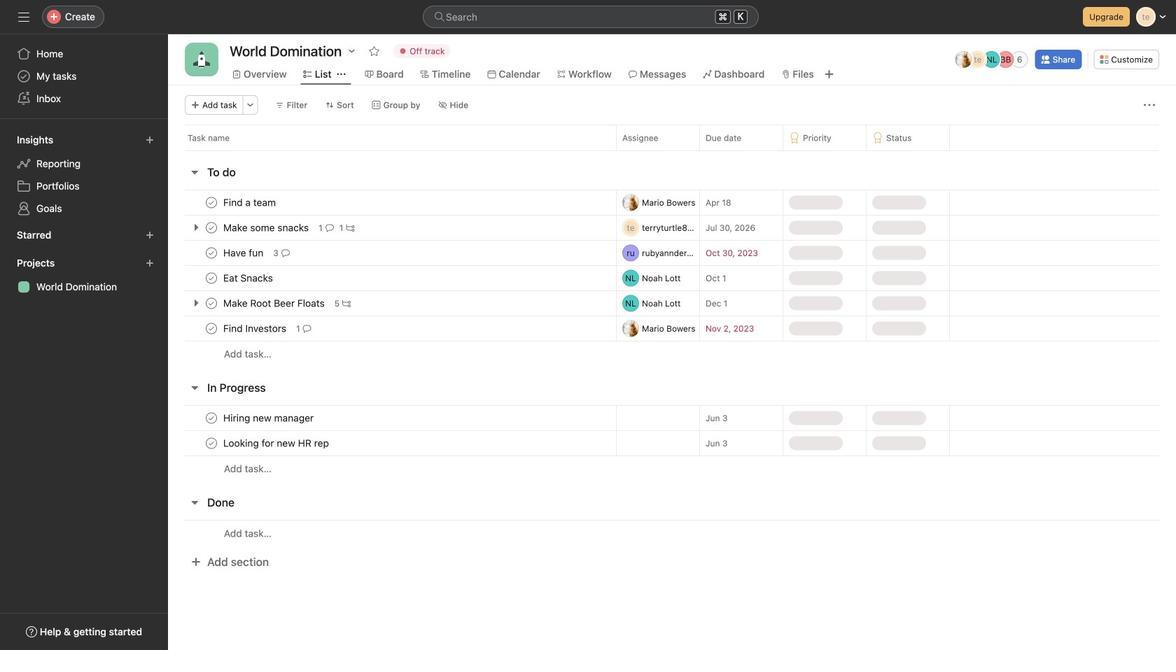 Task type: locate. For each thing, give the bounding box(es) containing it.
task name text field inside have fun cell
[[221, 246, 268, 260]]

Mark complete checkbox
[[203, 295, 220, 312], [203, 320, 220, 337]]

None field
[[423, 6, 759, 28]]

3 task name text field from the top
[[221, 271, 277, 285]]

new insights image
[[146, 136, 154, 144]]

task name text field for eat snacks cell on the top of the page
[[221, 271, 277, 285]]

mark complete image inside hiring new manager cell
[[203, 410, 220, 427]]

task name text field for find a team "cell"
[[221, 196, 280, 210]]

more actions image
[[246, 101, 255, 109]]

task name text field inside "find investors" 'cell'
[[221, 322, 291, 336]]

mark complete image for mark complete option inside have fun cell
[[203, 245, 220, 262]]

1 task name text field from the top
[[221, 246, 268, 260]]

mark complete checkbox for task name text field within the find a team "cell"
[[203, 194, 220, 211]]

mark complete checkbox inside make root beer floats cell
[[203, 295, 220, 312]]

mark complete checkbox inside have fun cell
[[203, 245, 220, 262]]

mark complete image inside eat snacks cell
[[203, 270, 220, 287]]

hide sidebar image
[[18, 11, 29, 22]]

collapse task list for this group image for hiring new manager cell
[[189, 382, 200, 394]]

row
[[168, 125, 1177, 151], [185, 150, 1160, 151], [168, 190, 1177, 216], [168, 215, 1177, 241], [168, 240, 1177, 266], [168, 265, 1177, 291], [168, 291, 1177, 317], [168, 316, 1177, 342], [168, 341, 1177, 367], [168, 406, 1177, 431], [168, 431, 1177, 457], [168, 456, 1177, 482], [168, 520, 1177, 547]]

Task name text field
[[221, 196, 280, 210], [221, 221, 313, 235], [221, 271, 277, 285], [221, 297, 329, 311], [221, 411, 318, 425], [221, 437, 333, 451]]

6 mark complete checkbox from the top
[[203, 435, 220, 452]]

mark complete checkbox inside eat snacks cell
[[203, 270, 220, 287]]

task name text field for have fun cell
[[221, 246, 268, 260]]

mark complete image inside find a team "cell"
[[203, 194, 220, 211]]

task name text field for "find investors" 'cell'
[[221, 322, 291, 336]]

Mark complete checkbox
[[203, 194, 220, 211], [203, 220, 220, 236], [203, 245, 220, 262], [203, 270, 220, 287], [203, 410, 220, 427], [203, 435, 220, 452]]

expand subtask list for the task make some snacks image
[[190, 222, 202, 233]]

mark complete checkbox for task name text field in the looking for new hr rep "cell"
[[203, 435, 220, 452]]

more actions image
[[1144, 99, 1156, 111]]

global element
[[0, 34, 168, 118]]

5 task name text field from the top
[[221, 411, 318, 425]]

0 vertical spatial collapse task list for this group image
[[189, 167, 200, 178]]

2 task name text field from the top
[[221, 322, 291, 336]]

1 mark complete checkbox from the top
[[203, 295, 220, 312]]

1 mark complete image from the top
[[203, 194, 220, 211]]

1 mark complete image from the top
[[203, 295, 220, 312]]

0 vertical spatial task name text field
[[221, 246, 268, 260]]

mark complete image for mark complete option within the make some snacks cell
[[203, 220, 220, 236]]

5 mark complete checkbox from the top
[[203, 410, 220, 427]]

find investors cell
[[168, 316, 616, 342]]

3 mark complete checkbox from the top
[[203, 245, 220, 262]]

1 task name text field from the top
[[221, 196, 280, 210]]

mark complete checkbox for task name text box within have fun cell
[[203, 245, 220, 262]]

header in progress tree grid
[[168, 406, 1177, 482]]

1 collapse task list for this group image from the top
[[189, 167, 200, 178]]

mark complete image
[[203, 295, 220, 312], [203, 320, 220, 337], [203, 410, 220, 427], [203, 435, 220, 452]]

task name text field inside make root beer floats cell
[[221, 297, 329, 311]]

2 mark complete image from the top
[[203, 220, 220, 236]]

Task name text field
[[221, 246, 268, 260], [221, 322, 291, 336]]

mark complete checkbox inside find a team "cell"
[[203, 194, 220, 211]]

0 horizontal spatial 1 comment image
[[303, 325, 311, 333]]

mark complete image inside looking for new hr rep "cell"
[[203, 435, 220, 452]]

task name text field inside find a team "cell"
[[221, 196, 280, 210]]

make some snacks cell
[[168, 215, 616, 241]]

6 task name text field from the top
[[221, 437, 333, 451]]

new project or portfolio image
[[146, 259, 154, 268]]

1 vertical spatial 1 comment image
[[303, 325, 311, 333]]

mark complete image inside "find investors" 'cell'
[[203, 320, 220, 337]]

task name text field inside hiring new manager cell
[[221, 411, 318, 425]]

4 mark complete checkbox from the top
[[203, 270, 220, 287]]

2 mark complete checkbox from the top
[[203, 220, 220, 236]]

2 collapse task list for this group image from the top
[[189, 382, 200, 394]]

1 comment image inside "find investors" 'cell'
[[303, 325, 311, 333]]

4 mark complete image from the top
[[203, 435, 220, 452]]

3 mark complete image from the top
[[203, 245, 220, 262]]

mark complete image for "find investors" 'cell'
[[203, 320, 220, 337]]

4 task name text field from the top
[[221, 297, 329, 311]]

mark complete checkbox inside hiring new manager cell
[[203, 410, 220, 427]]

1 comment image
[[325, 224, 334, 232], [303, 325, 311, 333]]

0 vertical spatial mark complete checkbox
[[203, 295, 220, 312]]

2 task name text field from the top
[[221, 221, 313, 235]]

mark complete image inside have fun cell
[[203, 245, 220, 262]]

1 vertical spatial task name text field
[[221, 322, 291, 336]]

collapse task list for this group image
[[189, 167, 200, 178], [189, 382, 200, 394]]

1 vertical spatial collapse task list for this group image
[[189, 382, 200, 394]]

mark complete image inside make root beer floats cell
[[203, 295, 220, 312]]

mark complete checkbox inside looking for new hr rep "cell"
[[203, 435, 220, 452]]

0 vertical spatial 1 comment image
[[325, 224, 334, 232]]

1 vertical spatial mark complete checkbox
[[203, 320, 220, 337]]

4 mark complete image from the top
[[203, 270, 220, 287]]

task name text field inside eat snacks cell
[[221, 271, 277, 285]]

mark complete image
[[203, 194, 220, 211], [203, 220, 220, 236], [203, 245, 220, 262], [203, 270, 220, 287]]

3 mark complete image from the top
[[203, 410, 220, 427]]

2 mark complete image from the top
[[203, 320, 220, 337]]

2 mark complete checkbox from the top
[[203, 320, 220, 337]]

collapse task list for this group image for find a team "cell"
[[189, 167, 200, 178]]

task name text field inside looking for new hr rep "cell"
[[221, 437, 333, 451]]

1 mark complete checkbox from the top
[[203, 194, 220, 211]]



Task type: describe. For each thing, give the bounding box(es) containing it.
mark complete checkbox inside "find investors" 'cell'
[[203, 320, 220, 337]]

expand subtask list for the task make root beer floats image
[[190, 298, 202, 309]]

task name text field for hiring new manager cell
[[221, 411, 318, 425]]

insights element
[[0, 127, 168, 223]]

add items to starred image
[[146, 231, 154, 240]]

task name text field inside make some snacks cell
[[221, 221, 313, 235]]

find a team cell
[[168, 190, 616, 216]]

hiring new manager cell
[[168, 406, 616, 431]]

tab actions image
[[337, 70, 346, 78]]

header to do tree grid
[[168, 190, 1177, 367]]

add to starred image
[[369, 46, 380, 57]]

5 subtasks image
[[343, 299, 351, 308]]

mark complete checkbox for task name text field in hiring new manager cell
[[203, 410, 220, 427]]

mark complete checkbox for task name text field in eat snacks cell
[[203, 270, 220, 287]]

Search tasks, projects, and more text field
[[423, 6, 759, 28]]

mark complete image for hiring new manager cell
[[203, 410, 220, 427]]

have fun cell
[[168, 240, 616, 266]]

rocket image
[[193, 51, 210, 68]]

1 subtask image
[[346, 224, 355, 232]]

looking for new hr rep cell
[[168, 431, 616, 457]]

mark complete image for mark complete option inside eat snacks cell
[[203, 270, 220, 287]]

3 comments image
[[281, 249, 290, 257]]

mark complete image for looking for new hr rep "cell"
[[203, 435, 220, 452]]

add tab image
[[824, 69, 835, 80]]

mark complete checkbox inside make some snacks cell
[[203, 220, 220, 236]]

eat snacks cell
[[168, 265, 616, 291]]

mark complete image for mark complete option in find a team "cell"
[[203, 194, 220, 211]]

1 horizontal spatial 1 comment image
[[325, 224, 334, 232]]

task name text field for looking for new hr rep "cell"
[[221, 437, 333, 451]]

make root beer floats cell
[[168, 291, 616, 317]]

collapse task list for this group image
[[189, 497, 200, 508]]

status field for make root beer floats cell
[[866, 291, 950, 317]]

projects element
[[0, 251, 168, 301]]



Task type: vqa. For each thing, say whether or not it's contained in the screenshot.
the bottom Completed image
no



